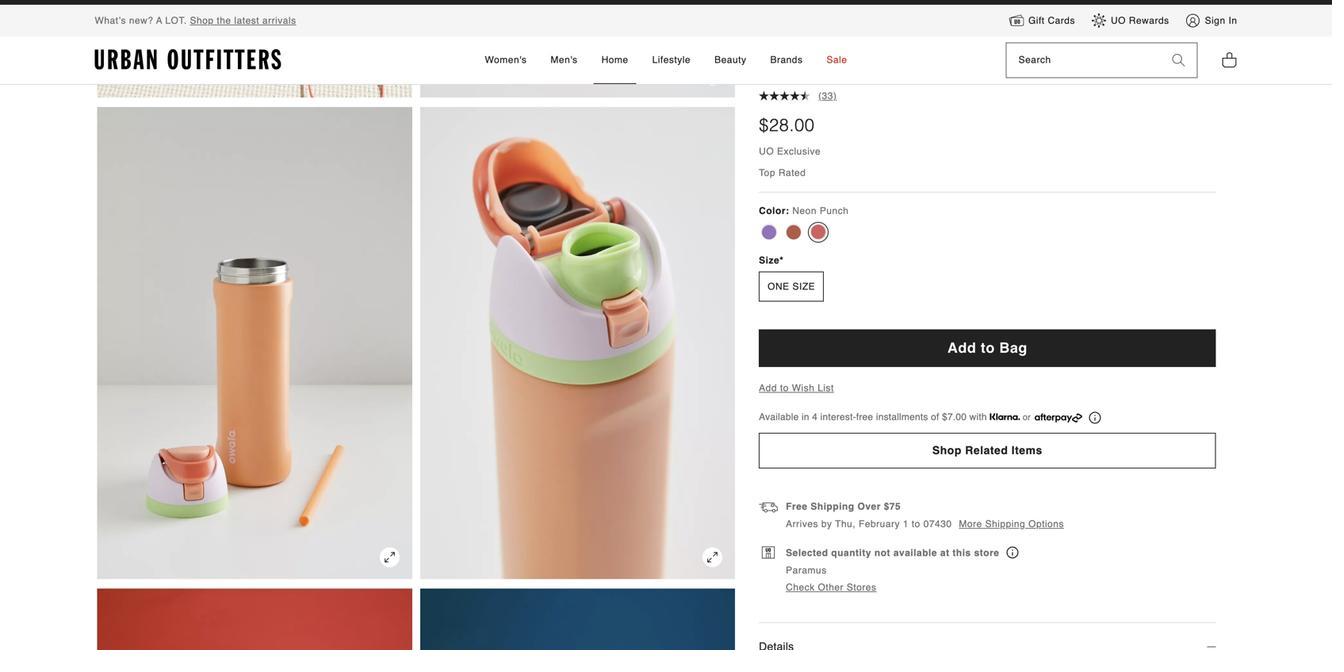 Task type: describe. For each thing, give the bounding box(es) containing it.
not
[[875, 548, 891, 559]]

lifestyle
[[652, 54, 691, 65]]

the
[[217, 15, 231, 26]]

4.7 stars element
[[759, 91, 811, 101]]

24
[[998, 43, 1018, 64]]

gift cards link
[[1009, 13, 1075, 29]]

$28.00
[[759, 115, 815, 135]]

free
[[786, 501, 808, 512]]

selected quantity not available at this store
[[786, 548, 1003, 559]]

sale
[[827, 54, 847, 65]]

available in 4 interest-free installments of $7.00 with
[[759, 412, 990, 423]]

one
[[768, 281, 790, 292]]

1 vertical spatial shipping
[[985, 519, 1026, 530]]

gift
[[1029, 15, 1045, 26]]

free shipping over $75 arrives by thu, february 1 to 07430 more shipping options
[[786, 501, 1064, 530]]

owala uo exclusive freesip 24 oz water bottle #5 image
[[420, 589, 735, 650]]

uo for uo exclusive
[[759, 146, 774, 157]]

what's
[[95, 15, 126, 26]]

to inside free shipping over $75 arrives by thu, february 1 to 07430 more shipping options
[[912, 519, 921, 530]]

1
[[903, 519, 909, 530]]

rated
[[779, 168, 806, 179]]

top rated
[[759, 168, 806, 179]]

shop the latest arrivals link
[[190, 15, 296, 26]]

freesip
[[930, 43, 992, 64]]

3 star rating image from the left
[[800, 91, 811, 101]]

0 horizontal spatial shop
[[190, 15, 214, 26]]

lifestyle link
[[644, 37, 699, 84]]

stores
[[847, 582, 877, 594]]

arrives
[[786, 519, 818, 530]]

zoom in image
[[703, 66, 723, 86]]

color:
[[759, 205, 789, 217]]

more shipping options button
[[959, 518, 1064, 531]]

lot.
[[165, 15, 187, 26]]

owala uo exclusive freesip 24 oz water bottle image
[[97, 0, 412, 98]]

women's link
[[477, 37, 535, 84]]

0 horizontal spatial shipping
[[811, 501, 855, 512]]

owala uo exclusive freesip 24 oz water bottle #4 image
[[97, 589, 412, 650]]

top
[[759, 168, 776, 179]]

2 star rating image from the left
[[769, 91, 780, 101]]

shop inside button
[[933, 444, 962, 457]]

07430
[[924, 519, 952, 530]]

to for bag
[[981, 340, 995, 356]]

this
[[953, 548, 971, 559]]

by
[[821, 519, 832, 530]]

oz
[[1023, 43, 1042, 64]]

shipping options image
[[759, 500, 778, 520]]

add for add to bag
[[948, 340, 977, 356]]

neon punch image
[[811, 224, 826, 240]]

add to wish list
[[759, 383, 834, 394]]

owala
[[759, 43, 811, 64]]

at
[[940, 548, 950, 559]]

beauty link
[[707, 37, 755, 84]]

uo exclusive
[[759, 146, 821, 157]]

beauty
[[715, 54, 747, 65]]

paramus
[[786, 565, 827, 576]]

or
[[1023, 413, 1031, 423]]

$7.00
[[942, 412, 967, 423]]

sand dune image
[[786, 224, 802, 240]]

zoom in image for owala uo exclusive freesip 24 oz water bottle image
[[380, 66, 400, 86]]

original price: $28.00 element
[[759, 113, 815, 138]]

brands
[[770, 54, 803, 65]]

what's new? a lot. shop the latest arrivals
[[95, 15, 296, 26]]

a
[[156, 15, 162, 26]]

bottle
[[1100, 43, 1147, 64]]

in
[[802, 412, 809, 423]]

one size
[[768, 281, 815, 292]]

paramus check other stores
[[786, 565, 877, 594]]

main navigation element
[[342, 37, 990, 84]]

brands link
[[762, 37, 811, 84]]

store
[[974, 548, 1000, 559]]

add to wish list button
[[759, 383, 834, 394]]

search image
[[1173, 54, 1185, 67]]

of
[[931, 412, 939, 423]]

with
[[970, 412, 987, 423]]



Task type: locate. For each thing, give the bounding box(es) containing it.
color: neon punch
[[759, 205, 849, 217]]

1 horizontal spatial uo
[[816, 43, 843, 64]]

star rating image
[[759, 91, 769, 101], [769, 91, 780, 101]]

uo up top
[[759, 146, 774, 157]]

size
[[793, 281, 815, 292]]

star rating image
[[780, 91, 790, 101], [790, 91, 800, 101], [800, 91, 811, 101]]

check
[[786, 582, 815, 594]]

0 vertical spatial shop
[[190, 15, 214, 26]]

home
[[602, 54, 629, 65]]

list
[[818, 383, 834, 394]]

options
[[1029, 519, 1064, 530]]

latest
[[234, 15, 259, 26]]

other
[[818, 582, 844, 594]]

add
[[948, 340, 977, 356], [759, 383, 777, 394]]

more
[[959, 519, 982, 530]]

1 horizontal spatial shop
[[933, 444, 962, 457]]

size
[[759, 255, 780, 266]]

0 vertical spatial shipping
[[811, 501, 855, 512]]

$75
[[884, 501, 901, 512]]

1 vertical spatial to
[[780, 383, 789, 394]]

urban outfitters image
[[95, 49, 281, 70]]

add to bag
[[948, 340, 1028, 356]]

exclusive right 'sale' at right top
[[848, 43, 925, 64]]

owala uo exclusive freesip 24 oz water bottle
[[759, 43, 1147, 64]]

owala uo exclusive freesip 24 oz water bottle #1 image
[[420, 0, 735, 98]]

1 star rating image from the left
[[759, 91, 769, 101]]

or button
[[990, 410, 1101, 425]]

uo right brands
[[816, 43, 843, 64]]

1 horizontal spatial shipping
[[985, 519, 1026, 530]]

klarna image
[[990, 414, 1020, 421]]

1 vertical spatial shop
[[933, 444, 962, 457]]

to left wish
[[780, 383, 789, 394]]

to right the 1
[[912, 519, 921, 530]]

gift cards
[[1029, 15, 1075, 26]]

interest-
[[821, 412, 856, 423]]

sign
[[1205, 15, 1226, 26]]

2 star rating image from the left
[[790, 91, 800, 101]]

0 horizontal spatial uo
[[759, 146, 774, 157]]

uo left rewards
[[1111, 15, 1126, 26]]

uo rewards
[[1111, 15, 1169, 26]]

shop related items
[[933, 444, 1043, 457]]

None search field
[[1007, 43, 1161, 77]]

in
[[1229, 15, 1238, 26]]

1 star rating image from the left
[[780, 91, 790, 101]]

add to bag button
[[759, 330, 1216, 367]]

installments
[[876, 412, 928, 423]]

new?
[[129, 15, 153, 26]]

0 vertical spatial exclusive
[[848, 43, 925, 64]]

0 horizontal spatial exclusive
[[777, 146, 821, 157]]

2 horizontal spatial uo
[[1111, 15, 1126, 26]]

shop related items button
[[759, 433, 1216, 469]]

afterpay image
[[1035, 414, 1083, 423]]

men's link
[[543, 37, 586, 84]]

wish
[[792, 383, 815, 394]]

cards
[[1048, 15, 1075, 26]]

arrivals
[[262, 15, 296, 26]]

men's
[[551, 54, 578, 65]]

thu,
[[835, 519, 856, 530]]

punch
[[820, 205, 849, 217]]

1 horizontal spatial to
[[912, 519, 921, 530]]

0 horizontal spatial add
[[759, 383, 777, 394]]

my shopping bag image
[[1222, 51, 1238, 69]]

uo for uo rewards
[[1111, 15, 1126, 26]]

add left bag
[[948, 340, 977, 356]]

to left bag
[[981, 340, 995, 356]]

available
[[894, 548, 937, 559]]

shipping up store
[[985, 519, 1026, 530]]

sign in
[[1205, 15, 1238, 26]]

owala uo exclusive freesip 24 oz water bottle #3 image
[[420, 107, 735, 579]]

1 horizontal spatial add
[[948, 340, 977, 356]]

free
[[856, 412, 873, 423]]

sign in button
[[1185, 13, 1238, 29]]

zoom in image for "owala uo exclusive freesip 24 oz water bottle #3" image
[[703, 548, 723, 567]]

zoom in image for owala uo exclusive freesip 24 oz water bottle #2 'image'
[[380, 548, 400, 567]]

Search text field
[[1007, 43, 1161, 77]]

exclusive
[[848, 43, 925, 64], [777, 146, 821, 157]]

available
[[759, 412, 799, 423]]

0 vertical spatial add
[[948, 340, 977, 356]]

home link
[[594, 37, 636, 84]]

add inside "button"
[[948, 340, 977, 356]]

4
[[812, 412, 818, 423]]

uo
[[1111, 15, 1126, 26], [816, 43, 843, 64], [759, 146, 774, 157]]

items
[[1012, 444, 1043, 457]]

1 vertical spatial uo
[[816, 43, 843, 64]]

shop
[[190, 15, 214, 26], [933, 444, 962, 457]]

neon
[[793, 205, 817, 217]]

store pickup image
[[762, 547, 775, 559], [762, 547, 775, 559], [1007, 547, 1018, 559]]

1 horizontal spatial exclusive
[[848, 43, 925, 64]]

exclusive up the rated
[[777, 146, 821, 157]]

to for wish
[[780, 383, 789, 394]]

women's
[[485, 54, 527, 65]]

0 vertical spatial to
[[981, 340, 995, 356]]

uo rewards link
[[1091, 13, 1169, 29]]

0 vertical spatial uo
[[1111, 15, 1126, 26]]

add for add to wish list
[[759, 383, 777, 394]]

shop down $7.00 on the right bottom of page
[[933, 444, 962, 457]]

2 horizontal spatial to
[[981, 340, 995, 356]]

quantity
[[831, 548, 872, 559]]

2 vertical spatial to
[[912, 519, 921, 530]]

related
[[965, 444, 1008, 457]]

bag
[[1000, 340, 1028, 356]]

water
[[1048, 43, 1094, 64]]

check other stores button
[[786, 582, 877, 595]]

add up available
[[759, 383, 777, 394]]

2 vertical spatial uo
[[759, 146, 774, 157]]

zoom in image
[[380, 66, 400, 86], [380, 548, 400, 567], [703, 548, 723, 567]]

shop left the
[[190, 15, 214, 26]]

1 vertical spatial add
[[759, 383, 777, 394]]

to
[[981, 340, 995, 356], [780, 383, 789, 394], [912, 519, 921, 530]]

february
[[859, 519, 900, 530]]

electric violet image
[[761, 224, 777, 240]]

owala uo exclusive freesip 24 oz water bottle #2 image
[[97, 107, 412, 579]]

1 vertical spatial exclusive
[[777, 146, 821, 157]]

shipping
[[811, 501, 855, 512], [985, 519, 1026, 530]]

to inside "button"
[[981, 340, 995, 356]]

0 horizontal spatial to
[[780, 383, 789, 394]]

sale link
[[819, 37, 855, 84]]

shipping up by
[[811, 501, 855, 512]]

rewards
[[1129, 15, 1169, 26]]

selected
[[786, 548, 828, 559]]

over
[[858, 501, 881, 512]]



Task type: vqa. For each thing, say whether or not it's contained in the screenshot.
07430
yes



